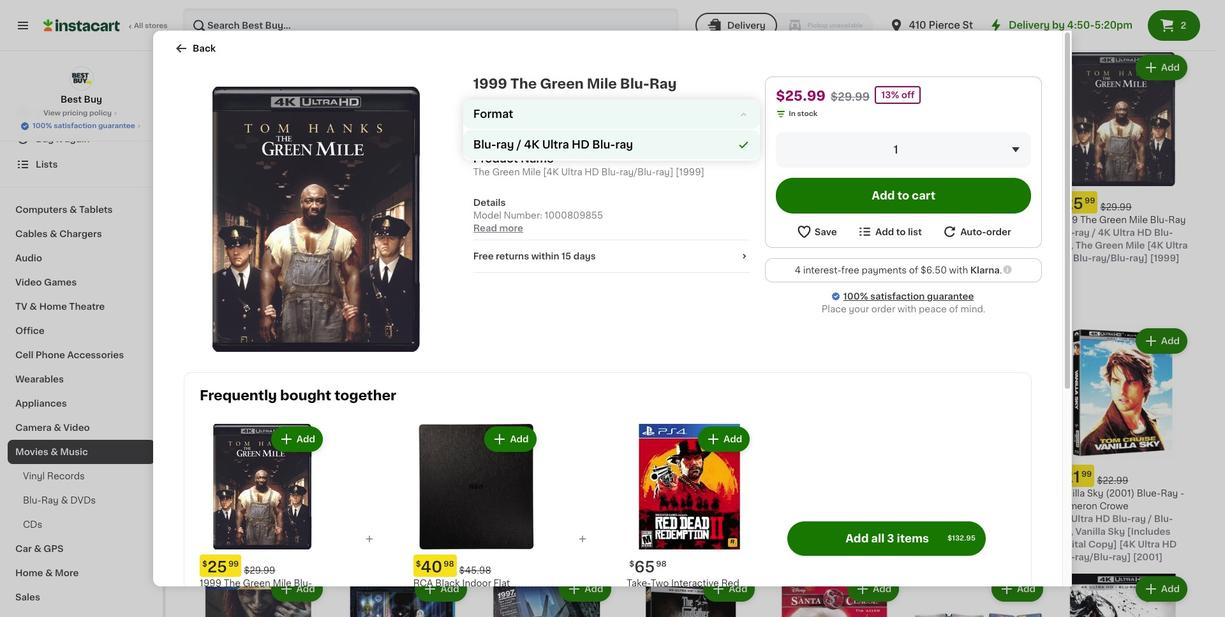 Task type: describe. For each thing, give the bounding box(es) containing it.
format for format
[[473, 109, 513, 119]]

alien 6-film collection blu- ray with digital copy
[[336, 489, 457, 511]]

shout
[[565, 241, 592, 250]]

$22.99
[[1097, 476, 1128, 485]]

(2001)
[[1106, 489, 1135, 498]]

ultra inside the equalizer 3-movie collection (2023) blu-ray - 4k ultra hd 1 each
[[624, 515, 645, 524]]

0 vertical spatial bullet
[[336, 216, 361, 224]]

[4k inside the 'avatar (2009) 4k ultra hd, blu-ray & digital - james cameron 4k ultra hd blu-ray / blu- ray, avatar [includes digital copy] [4k ultra hd blu- ray/blu-ray] [2009], 2 total options'
[[222, 279, 239, 288]]

red
[[721, 579, 739, 588]]

2 inside blu-ray / 4k ultra hd blu- ray, scream 2 [includes digital copy] [4k ultra hd blu-ray/blu-ray] [1997]
[[969, 527, 975, 536]]

$45.98
[[459, 567, 491, 576]]

number:
[[504, 211, 542, 220]]

car & gps
[[15, 545, 64, 554]]

[2009],
[[250, 292, 284, 301]]

of inside the army of darkness collector's edition 4k ultra hd + blu-ray 1992 - sam raimi - shout factory
[[506, 216, 515, 224]]

25 inside the $ 25 99 $29.99 65 digital copy 4k ultra hd (2023) blu-ray blu-ray / 4k ultra hd blu- ray, 65 [includes digital copy] [4k ultra hd blu- ray/blu-ray] [2023], 2 total options
[[776, 196, 795, 211]]

1 vertical spatial avatar
[[211, 267, 240, 275]]

4k inside the equalizer 3-movie collection (2023) blu-ray - 4k ultra hd 1 each
[[745, 502, 757, 511]]

cables
[[15, 230, 48, 239]]

more
[[55, 569, 79, 578]]

interest-
[[803, 266, 841, 275]]

of inside 4k ultra hd blu-ray / blu- ray, army of darkness [4k ultra hd blu-ray/blu-ray] [1992], 2 total options
[[526, 267, 535, 275]]

cds link
[[8, 513, 155, 537]]

army inside 4k ultra hd blu-ray / blu- ray, army of darkness [4k ultra hd blu-ray/blu-ray] [1992], 2 total options
[[499, 267, 524, 275]]

$34.99 for 99
[[236, 476, 268, 485]]

blu-ray / 4k ultra hd blu-ray list box
[[463, 129, 760, 161]]

2 horizontal spatial $34.99
[[524, 203, 556, 212]]

$29.99 up 1999 the green mile blu-ray blu-ray / 4k ultra hd blu- ray, the green mile [4k ultra hd blu-ray/blu-ray] [1999]
[[1100, 203, 1132, 212]]

$ 25 99 for midnight
[[482, 470, 519, 485]]

0 vertical spatial midnight
[[480, 489, 520, 498]]

$58.98 original price: $70.98 element
[[624, 465, 758, 487]]

appliances link
[[8, 392, 155, 416]]

the equalizer 3-movie collection (2023) blu-ray - 4k ultra hd 1 each
[[624, 489, 757, 536]]

$ inside $ 26 99
[[338, 197, 343, 205]]

[4k inside the $ 25 99 $29.99 65 digital copy 4k ultra hd (2023) blu-ray blu-ray / 4k ultra hd blu- ray, 65 [includes digital copy] [4k ultra hd blu- ray/blu-ray] [2023], 2 total options
[[799, 267, 815, 275]]

darkness inside the army of darkness collector's edition 4k ultra hd + blu-ray 1992 - sam raimi - shout factory
[[517, 216, 559, 224]]

& inside the 'avatar (2009) 4k ultra hd, blu-ray & digital - james cameron 4k ultra hd blu-ray / blu- ray, avatar [includes digital copy] [4k ultra hd blu- ray/blu-ray] [2009], 2 total options'
[[226, 228, 233, 237]]

$6.50
[[921, 266, 947, 275]]

frequently
[[200, 389, 277, 403]]

4k ultra hd blu-ray / blu- ray, army of darkness [4k ultra hd blu-ray/blu-ray] [1992], 2 total options
[[480, 254, 600, 301]]

[1988]
[[574, 553, 603, 562]]

product group containing 21
[[1056, 326, 1190, 564]]

payments
[[862, 266, 907, 275]]

days
[[574, 252, 596, 261]]

4:50-
[[1067, 20, 1095, 30]]

product name the green mile [4k ultra hd blu-ray/blu-ray] [1999]
[[473, 154, 704, 177]]

mile inside product name the green mile [4k ultra hd blu-ray/blu-ray] [1999]
[[522, 168, 541, 177]]

service type group
[[695, 13, 873, 38]]

$ inside $ 21 99
[[1059, 471, 1064, 478]]

/ inside bullet train (2022) blu-ray - sony pictures blu-ray / 4k ultra hd blu- ray, bullet train [includes digital copy] [4k ultra hd blu-ray/blu-ray] [2022], 2 total options
[[371, 241, 375, 250]]

0 vertical spatial video
[[15, 278, 42, 287]]

chargers
[[59, 230, 102, 239]]

[includes inside bullet train (2022) blu-ray - sony pictures blu-ray / 4k ultra hd blu- ray, bullet train [includes digital copy] [4k ultra hd blu-ray/blu-ray] [2022], 2 total options
[[409, 254, 452, 263]]

6-
[[360, 489, 370, 498]]

instacart logo image
[[43, 18, 120, 33]]

/ inside "link"
[[517, 140, 521, 150]]

2 inside take-two interactive red dead redemption 2 playstation 4 game
[[711, 592, 717, 601]]

[includes inside the $ 25 99 $29.99 65 digital copy 4k ultra hd (2023) blu-ray blu-ray / 4k ultra hd blu- ray, 65 [includes digital copy] [4k ultra hd blu- ray/blu-ray] [2023], 2 total options
[[801, 254, 845, 263]]

98 for 65
[[656, 561, 667, 569]]

- inside the jurassic world ultimate collection (2022) blu-ray - universal pictures home entertainment
[[883, 502, 887, 511]]

playstation
[[627, 605, 678, 614]]

(2022) inside bullet train (2022) blu-ray - sony pictures blu-ray / 4k ultra hd blu- ray, bullet train [includes digital copy] [4k ultra hd blu-ray/blu-ray] [2022], 2 total options
[[387, 216, 417, 224]]

dead
[[627, 592, 651, 601]]

buy inside the buy it again link
[[36, 135, 54, 144]]

tv
[[15, 302, 27, 311]]

1 vertical spatial 100% satisfaction guarantee
[[843, 292, 974, 301]]

26 for $ 26 99 $28.99 creepshow (1982) blu-ray - george a. romero - shout! factory 4k ultra hd blu-ray / blu- ray, creepshow [4k ultra hd blu-ray/blu-ray] [1982]
[[920, 196, 940, 211]]

ray] inside bullet train (2022) blu-ray - sony pictures blu-ray / 4k ultra hd blu- ray, bullet train [includes digital copy] [4k ultra hd blu-ray/blu-ray] [2022], 2 total options
[[392, 279, 410, 288]]

scream
[[931, 527, 967, 536]]

& for chargers
[[50, 230, 57, 239]]

ultimate
[[836, 489, 874, 498]]

99 up 1999 the green mile blu- ray
[[228, 561, 239, 569]]

0 vertical spatial sky
[[1087, 489, 1104, 498]]

equalizer
[[643, 489, 684, 498]]

phone
[[36, 351, 65, 360]]

$26.99 original price: $28.99 element
[[912, 191, 1046, 214]]

pictures inside the jurassic world ultimate collection (2022) blu-ray - universal pictures home entertainment
[[811, 515, 848, 524]]

0 vertical spatial 65
[[768, 216, 780, 224]]

blu- inside 1999 the green mile blu- ray
[[294, 579, 312, 588]]

sam
[[510, 241, 529, 250]]

alligator
[[216, 489, 253, 498]]

ii
[[362, 18, 368, 27]]

- inside bullet train (2022) blu-ray - sony pictures blu-ray / 4k ultra hd blu- ray, bullet train [includes digital copy] [4k ultra hd blu-ray/blu-ray] [2022], 2 total options
[[454, 216, 458, 224]]

total inside the $ 25 99 $29.99 65 digital copy 4k ultra hd (2023) blu-ray blu-ray / 4k ultra hd blu- ray, 65 [includes digital copy] [4k ultra hd blu- ray/blu-ray] [2023], 2 total options
[[869, 279, 890, 288]]

0 horizontal spatial $25.99 original price: $29.99 element
[[200, 555, 325, 577]]

ray inside vanilla sky (2001) blue-ray - cameron crowe 4k ultra hd blu-ray / blu- ray, vanilla sky [includes digital copy] [4k ultra hd blu-ray/blu-ray] [2001]
[[1161, 489, 1178, 498]]

save
[[815, 227, 837, 236]]

2 inside bullet train (2022) blu-ray - sony pictures blu-ray / 4k ultra hd blu- ray, bullet train [includes digital copy] [4k ultra hd blu-ray/blu-ray] [2022], 2 total options
[[448, 279, 454, 288]]

ray/blu- inside product name the green mile [4k ultra hd blu-ray/blu-ray] [1999]
[[620, 168, 656, 177]]

/ inside the $ 25 99 $29.99 65 digital copy 4k ultra hd (2023) blu-ray blu-ray / 4k ultra hd blu- ray, 65 [includes digital copy] [4k ultra hd blu- ray/blu-ray] [2023], 2 total options
[[804, 241, 808, 250]]

ray, inside the 'avatar (2009) 4k ultra hd, blu-ray & digital - james cameron 4k ultra hd blu-ray / blu- ray, avatar [includes digital copy] [4k ultra hd blu- ray/blu-ray] [2009], 2 total options'
[[191, 267, 209, 275]]

[4k inside product name the green mile [4k ultra hd blu-ray/blu-ray] [1999]
[[543, 168, 559, 177]]

car & gps link
[[8, 537, 155, 562]]

green for 1999 the green mile blu- ray
[[243, 579, 270, 588]]

1 vertical spatial bullet
[[355, 254, 382, 263]]

0 vertical spatial 4
[[795, 266, 801, 275]]

satisfaction inside "link"
[[870, 292, 925, 301]]

25 for midnight run (1988) 4k ultra hd blu-ray - martin brest - shout! factory
[[487, 470, 507, 485]]

[4k inside 4k ultra hd blu-ray / blu- ray, army of darkness [4k ultra hd blu-ray/blu-ray] [1992], 2 total options
[[583, 267, 600, 275]]

$24.99 original price: $34.99 element
[[336, 465, 469, 487]]

5:20pm
[[1095, 20, 1133, 30]]

[4k inside bullet train (2022) blu-ray - sony pictures blu-ray / 4k ultra hd blu- ray, bullet train [includes digital copy] [4k ultra hd blu-ray/blu-ray] [2022], 2 total options
[[399, 267, 415, 275]]

theatre
[[69, 302, 105, 311]]

ray, inside bullet train (2022) blu-ray - sony pictures blu-ray / 4k ultra hd blu- ray, bullet train [includes digital copy] [4k ultra hd blu-ray/blu-ray] [2022], 2 total options
[[336, 254, 353, 263]]

army of darkness collector's edition 4k ultra hd + blu-ray 1992 - sam raimi - shout factory
[[480, 216, 610, 263]]

1000809855
[[545, 211, 603, 220]]

& inside blu-ray & dvds link
[[61, 496, 68, 505]]

copy inside the $ 25 99 $29.99 65 digital copy 4k ultra hd (2023) blu-ray blu-ray / 4k ultra hd blu- ray, 65 [includes digital copy] [4k ultra hd blu- ray/blu-ray] [2023], 2 total options
[[813, 216, 838, 224]]

$ 21 99
[[1059, 470, 1092, 485]]

delivery for delivery
[[727, 21, 766, 30]]

take-
[[627, 579, 651, 588]]

1 vertical spatial with
[[898, 305, 917, 314]]

ray] inside blu-ray / 4k ultra hd blu- ray, scream 2 [includes digital copy] [4k ultra hd blu-ray/blu-ray] [1997]
[[968, 553, 987, 562]]

romero
[[959, 228, 995, 237]]

audio
[[15, 254, 42, 263]]

hd inside the equalizer 3-movie collection (2023) blu-ray - 4k ultra hd 1 each
[[647, 515, 662, 524]]

buy inside best buy link
[[84, 95, 102, 104]]

100% inside "link"
[[843, 292, 868, 301]]

blu-ray & dvds link
[[8, 489, 155, 513]]

office
[[15, 327, 44, 336]]

delivery by 4:50-5:20pm
[[1009, 20, 1133, 30]]

copy] inside the 'avatar (2009) 4k ultra hd, blu-ray & digital - james cameron 4k ultra hd blu-ray / blu- ray, avatar [includes digital copy] [4k ultra hd blu- ray/blu-ray] [2009], 2 total options'
[[191, 279, 220, 288]]

hd inside format blu-ray / 4k ultra hd blu-ray
[[552, 123, 566, 132]]

in stock
[[789, 110, 818, 117]]

options inside 4k ultra hd blu-ray / blu- ray, army of darkness [4k ultra hd blu-ray/blu-ray] [1992], 2 total options
[[545, 292, 580, 301]]

29 99
[[199, 196, 231, 211]]

digital inside vanilla sky (2001) blue-ray - cameron crowe 4k ultra hd blu-ray / blu- ray, vanilla sky [includes digital copy] [4k ultra hd blu-ray/blu-ray] [2001]
[[1056, 540, 1086, 549]]

green for 1999 the green mile blu-ray blu-ray / 4k ultra hd blu- ray, the green mile [4k ultra hd blu-ray/blu-ray] [1999]
[[1099, 216, 1127, 224]]

indoor
[[462, 579, 491, 588]]

99 inside the $ 25 99 $29.99 65 digital copy 4k ultra hd (2023) blu-ray blu-ray / 4k ultra hd blu- ray, 65 [includes digital copy] [4k ultra hd blu- ray/blu-ray] [2023], 2 total options
[[797, 197, 807, 205]]

camera
[[15, 424, 52, 433]]

add to cart button
[[776, 178, 1031, 214]]

58 98
[[631, 470, 664, 485]]

$34.99 for 26
[[380, 203, 412, 212]]

stock
[[797, 110, 818, 117]]

earth
[[336, 18, 360, 27]]

1999 for 1999 the green mile blu- ray
[[200, 579, 222, 588]]

delivery button
[[695, 13, 777, 38]]

$ inside $ 26
[[482, 197, 487, 205]]

cart
[[912, 191, 936, 201]]

$31.99
[[236, 203, 266, 212]]

- inside the 'avatar (2009) 4k ultra hd, blu-ray & digital - james cameron 4k ultra hd blu-ray / blu- ray, avatar [includes digital copy] [4k ultra hd blu- ray/blu-ray] [2009], 2 total options'
[[267, 228, 271, 237]]

$70.98
[[669, 476, 700, 485]]

1 horizontal spatial with
[[949, 266, 968, 275]]

1 vertical spatial sky
[[1108, 527, 1125, 536]]

vinyl
[[23, 472, 45, 481]]

tv & home theatre link
[[8, 295, 155, 319]]

4k inside the army of darkness collector's edition 4k ultra hd + blu-ray 1992 - sam raimi - shout factory
[[513, 228, 526, 237]]

2 vertical spatial home
[[15, 569, 43, 578]]

the inside product name the green mile [4k ultra hd blu-ray/blu-ray] [1999]
[[473, 168, 490, 177]]

ray inside the $ 25 99 $29.99 65 digital copy 4k ultra hd (2023) blu-ray blu-ray / 4k ultra hd blu- ray, 65 [includes digital copy] [4k ultra hd blu- ray/blu-ray] [2023], 2 total options
[[818, 228, 835, 237]]

product group containing alien 6-film collection blu- ray with digital copy
[[336, 326, 469, 513]]

ray inside 1999 the green mile blu-ray blu-ray / 4k ultra hd blu- ray, the green mile [4k ultra hd blu-ray/blu-ray] [1999]
[[1169, 216, 1186, 224]]

ray, inside the 4k ultra hd blu-ray, planet earth ii [4k ultra hd blu-ray] [3 discs]
[[411, 6, 428, 15]]

0 vertical spatial home
[[39, 302, 67, 311]]

options inside the 'avatar (2009) 4k ultra hd, blu-ray & digital - james cameron 4k ultra hd blu-ray / blu- ray, avatar [includes digital copy] [4k ultra hd blu- ray/blu-ray] [2009], 2 total options'
[[191, 305, 226, 314]]

total inside the 'avatar (2009) 4k ultra hd, blu-ray & digital - james cameron 4k ultra hd blu-ray / blu- ray, avatar [includes digital copy] [4k ultra hd blu- ray/blu-ray] [2009], 2 total options'
[[294, 292, 315, 301]]

58
[[631, 470, 652, 485]]

to for list
[[896, 227, 906, 236]]

99 up 1999 the green mile blu-ray blu-ray / 4k ultra hd blu- ray, the green mile [4k ultra hd blu-ray/blu-ray] [1999]
[[1085, 197, 1095, 205]]

ray/blu- inside vanilla sky (2001) blue-ray - cameron crowe 4k ultra hd blu-ray / blu- ray, vanilla sky [includes digital copy] [4k ultra hd blu-ray/blu-ray] [2001]
[[1075, 553, 1113, 562]]

add to list button
[[857, 224, 922, 240]]

ray] inside the $ 25 99 $29.99 65 digital copy 4k ultra hd (2023) blu-ray blu-ray / 4k ultra hd blu- ray, 65 [includes digital copy] [4k ultra hd blu- ray/blu-ray] [2023], 2 total options
[[805, 279, 824, 288]]

klarna
[[970, 266, 1000, 275]]

ray/blu- inside the 'avatar (2009) 4k ultra hd, blu-ray & digital - james cameron 4k ultra hd blu-ray / blu- ray, avatar [includes digital copy] [4k ultra hd blu- ray/blu-ray] [2009], 2 total options'
[[191, 292, 229, 301]]

$40.98 original price: $45.98 element
[[413, 555, 539, 577]]

$ 25 99 for 1999
[[1059, 196, 1095, 211]]

0 horizontal spatial $ 25 99
[[202, 560, 239, 575]]

alien 6-film collection blu- ray with digital copy button
[[336, 326, 469, 513]]

hd inside product name the green mile [4k ultra hd blu-ray/blu-ray] [1999]
[[585, 168, 599, 177]]

copy] inside vanilla sky (2001) blue-ray - cameron crowe 4k ultra hd blu-ray / blu- ray, vanilla sky [includes digital copy] [4k ultra hd blu-ray/blu-ray] [2001]
[[1088, 540, 1117, 549]]

cds
[[23, 521, 42, 530]]

(2023) inside the equalizer 3-movie collection (2023) blu-ray - 4k ultra hd 1 each
[[672, 502, 702, 511]]

off
[[901, 91, 915, 100]]

$25.99 original price: $29.99 element for the
[[1056, 191, 1190, 214]]

video games
[[15, 278, 77, 287]]

4k inside format blu-ray / 4k ultra hd blu-ray
[[514, 123, 526, 132]]

(2009)
[[222, 215, 253, 224]]

26 for $ 26 99
[[343, 196, 363, 211]]

$ 40 98
[[416, 560, 454, 575]]

26 up '1980'
[[199, 470, 219, 485]]

army inside the army of darkness collector's edition 4k ultra hd + blu-ray 1992 - sam raimi - shout factory
[[480, 216, 504, 224]]

1 vertical spatial train
[[384, 254, 407, 263]]

accessories
[[67, 351, 124, 360]]

3-
[[686, 489, 696, 498]]

bought
[[280, 389, 331, 403]]

sales link
[[8, 586, 155, 610]]

[1992],
[[480, 292, 512, 301]]

ray inside 4k ultra hd blu-ray / blu- ray, army of darkness [4k ultra hd blu-ray/blu-ray] [1992], 2 total options
[[555, 254, 570, 263]]

collector's
[[562, 216, 610, 224]]

0 vertical spatial vanilla
[[1056, 489, 1085, 498]]

1 vertical spatial order
[[871, 305, 895, 314]]

1 horizontal spatial run
[[542, 540, 561, 549]]

add to list
[[875, 227, 922, 236]]

pricing
[[62, 110, 88, 117]]

ray inside the jurassic world ultimate collection (2022) blu-ray - universal pictures home entertainment
[[866, 502, 881, 511]]

format button
[[463, 100, 760, 129]]

25 for 1999 the green mile blu-ray
[[1064, 196, 1084, 211]]

blu-ray & dvds
[[23, 496, 96, 505]]

all stores link
[[43, 8, 168, 43]]

digital inside alien 6-film collection blu- ray with digital copy
[[378, 502, 407, 511]]

/ inside blu-ray / 4k ultra hd blu- ray, scream 2 [includes digital copy] [4k ultra hd blu-ray/blu-ray] [1997]
[[948, 515, 952, 524]]

to for cart
[[897, 191, 909, 201]]

$29.99 up 1999 the green mile blu- ray
[[244, 567, 275, 576]]

/ inside $ 26 99 $28.99 creepshow (1982) blu-ray - george a. romero - shout! factory 4k ultra hd blu-ray / blu- ray, creepshow [4k ultra hd blu-ray/blu-ray] [1982]
[[1004, 254, 1008, 263]]

name
[[521, 154, 554, 164]]

98 for 40
[[444, 561, 454, 569]]

hd inside "link"
[[572, 140, 590, 150]]

video inside 'link'
[[63, 424, 90, 433]]

free
[[473, 252, 494, 261]]



Task type: vqa. For each thing, say whether or not it's contained in the screenshot.
Gift
no



Task type: locate. For each thing, give the bounding box(es) containing it.
100% satisfaction guarantee link
[[843, 291, 974, 303]]

1 horizontal spatial pictures
[[811, 515, 848, 524]]

0 vertical spatial 100% satisfaction guarantee
[[33, 123, 135, 130]]

1999 the green mile blu-ray image
[[184, 87, 449, 352]]

total inside bullet train (2022) blu-ray - sony pictures blu-ray / 4k ultra hd blu- ray, bullet train [includes digital copy] [4k ultra hd blu-ray/blu-ray] [2022], 2 total options
[[336, 292, 357, 301]]

ray]
[[449, 18, 467, 27], [656, 168, 674, 177], [1130, 254, 1148, 263], [392, 279, 410, 288], [577, 279, 596, 288], [805, 279, 824, 288], [968, 279, 987, 288], [229, 292, 247, 301], [553, 553, 571, 562], [968, 553, 987, 562], [1113, 553, 1131, 562]]

100% satisfaction guarantee down 'view pricing policy' link
[[33, 123, 135, 130]]

4 left interest- at the right
[[795, 266, 801, 275]]

order right your on the right of page
[[871, 305, 895, 314]]

collection
[[391, 489, 437, 498], [624, 502, 670, 511], [768, 502, 814, 511]]

[includes up [2009], on the left top of page
[[243, 267, 286, 275]]

creepshow up george at the top right
[[912, 216, 963, 224]]

ray
[[492, 123, 506, 132], [587, 123, 601, 132], [496, 140, 514, 150], [615, 140, 633, 150], [437, 216, 452, 224], [1014, 216, 1028, 224], [210, 228, 224, 237], [594, 228, 608, 237], [1075, 228, 1090, 237], [354, 241, 369, 250], [787, 241, 802, 250], [267, 254, 281, 263], [555, 254, 570, 263], [987, 254, 1002, 263], [515, 502, 529, 511], [722, 502, 736, 511], [866, 502, 881, 511], [931, 515, 946, 524], [1131, 515, 1146, 524], [555, 527, 570, 536]]

0 horizontal spatial guarantee
[[98, 123, 135, 130]]

0 horizontal spatial cameron
[[191, 241, 233, 250]]

0 vertical spatial cameron
[[191, 241, 233, 250]]

copy up save
[[813, 216, 838, 224]]

100% up your on the right of page
[[843, 292, 868, 301]]

1999 for 1999 the green mile blu-ray blu-ray / 4k ultra hd blu- ray, the green mile [4k ultra hd blu-ray/blu-ray] [1999]
[[1056, 216, 1078, 224]]

to left cart
[[897, 191, 909, 201]]

guarantee
[[98, 123, 135, 130], [927, 292, 974, 301]]

$25.99 original price: $29.99 element for 25
[[768, 191, 902, 214]]

with right the '$6.50'
[[949, 266, 968, 275]]

1 vertical spatial cameron
[[1056, 502, 1097, 511]]

1 vertical spatial darkness
[[538, 267, 581, 275]]

26 inside $ 26 99 $28.99 creepshow (1982) blu-ray - george a. romero - shout! factory 4k ultra hd blu-ray / blu- ray, creepshow [4k ultra hd blu-ray/blu-ray] [1982]
[[920, 196, 940, 211]]

$29.99 inside the $ 25 99 $29.99 65 digital copy 4k ultra hd (2023) blu-ray blu-ray / 4k ultra hd blu- ray, 65 [includes digital copy] [4k ultra hd blu- ray/blu-ray] [2023], 2 total options
[[812, 203, 844, 212]]

options inside bullet train (2022) blu-ray - sony pictures blu-ray / 4k ultra hd blu- ray, bullet train [includes digital copy] [4k ultra hd blu-ray/blu-ray] [2022], 2 total options
[[359, 292, 394, 301]]

martin
[[537, 502, 566, 511]]

1 vertical spatial guarantee
[[927, 292, 974, 301]]

1 vertical spatial 1 each
[[768, 527, 797, 536]]

$26.99 original price: $34.99 element up 1980 alligator blu-ray
[[191, 465, 325, 487]]

0 vertical spatial $ 25 99
[[1059, 196, 1095, 211]]

collection down equalizer
[[624, 502, 670, 511]]

digital inside blu-ray / 4k ultra hd blu- ray, scream 2 [includes digital copy] [4k ultra hd blu-ray/blu-ray] [1997]
[[912, 540, 942, 549]]

1 horizontal spatial $25.99 original price: $29.99 element
[[768, 191, 902, 214]]

ray inside alien 6-film collection blu- ray with digital copy
[[336, 502, 353, 511]]

video up music
[[63, 424, 90, 433]]

cameron down $ 21 99
[[1056, 502, 1097, 511]]

0 horizontal spatial copy
[[409, 502, 434, 511]]

guarantee inside button
[[98, 123, 135, 130]]

0 horizontal spatial (2023)
[[672, 502, 702, 511]]

26 up "model"
[[487, 196, 507, 211]]

99 up bullet train (2022) blu-ray - sony pictures blu-ray / 4k ultra hd blu- ray, bullet train [includes digital copy] [4k ultra hd blu-ray/blu-ray] [2022], 2 total options
[[364, 197, 375, 205]]

1 vertical spatial army
[[499, 267, 524, 275]]

1 horizontal spatial delivery
[[1009, 20, 1050, 30]]

vanilla down '21'
[[1056, 489, 1085, 498]]

99 right cart
[[941, 197, 951, 205]]

4k inside $ 26 99 $28.99 creepshow (1982) blu-ray - george a. romero - shout! factory 4k ultra hd blu-ray / blu- ray, creepshow [4k ultra hd blu-ray/blu-ray] [1982]
[[912, 254, 925, 263]]

1 horizontal spatial collection
[[624, 502, 670, 511]]

0 vertical spatial order
[[986, 227, 1011, 236]]

$34.99 up 1980 alligator blu-ray
[[236, 476, 268, 485]]

/ inside format blu-ray / 4k ultra hd blu-ray
[[508, 123, 512, 132]]

home down video games
[[39, 302, 67, 311]]

collection down $24.99 original price: $34.99 element
[[391, 489, 437, 498]]

.
[[1000, 266, 1002, 275]]

& for tablets
[[70, 205, 77, 214]]

99 inside $ 26 99 $28.99 creepshow (1982) blu-ray - george a. romero - shout! factory 4k ultra hd blu-ray / blu- ray, creepshow [4k ultra hd blu-ray/blu-ray] [1982]
[[941, 197, 951, 205]]

delivery for delivery by 4:50-5:20pm
[[1009, 20, 1050, 30]]

& for gps
[[34, 545, 41, 554]]

buy it again link
[[8, 126, 155, 152]]

0 horizontal spatial $26.99 original price: $34.99 element
[[191, 465, 325, 487]]

99 inside 29 99
[[220, 197, 231, 205]]

sony
[[336, 228, 358, 237]]

wearables link
[[8, 368, 155, 392]]

factory
[[480, 254, 514, 263], [512, 515, 546, 524]]

[includes up [2022],
[[409, 254, 452, 263]]

2
[[1181, 21, 1186, 30], [448, 279, 454, 288], [861, 279, 867, 288], [286, 292, 291, 301], [514, 292, 519, 301], [969, 527, 975, 536], [711, 592, 717, 601]]

$28.99 up "(1982)" at the top
[[956, 203, 988, 212]]

1999
[[473, 77, 507, 91], [1056, 216, 1078, 224], [200, 579, 222, 588]]

ray/blu- inside $ 26 99 $28.99 creepshow (1982) blu-ray - george a. romero - shout! factory 4k ultra hd blu-ray / blu- ray, creepshow [4k ultra hd blu-ray/blu-ray] [1982]
[[931, 279, 968, 288]]

cameron inside the 'avatar (2009) 4k ultra hd, blu-ray & digital - james cameron 4k ultra hd blu-ray / blu- ray, avatar [includes digital copy] [4k ultra hd blu- ray/blu-ray] [2009], 2 total options'
[[191, 241, 233, 250]]

& for home
[[30, 302, 37, 311]]

65
[[768, 216, 780, 224], [787, 254, 799, 263], [634, 560, 655, 575]]

ray inside 1999 the green mile blu- ray
[[200, 592, 217, 601]]

100% satisfaction guarantee up place your order with peace of mind. at right
[[843, 292, 974, 301]]

total
[[869, 279, 890, 288], [294, 292, 315, 301], [336, 292, 357, 301], [521, 292, 543, 301]]

1 horizontal spatial buy
[[84, 95, 102, 104]]

vinyl records
[[23, 472, 85, 481]]

1 horizontal spatial sky
[[1108, 527, 1125, 536]]

details model number: 1000809855 read more
[[473, 198, 603, 233]]

/ inside the 'avatar (2009) 4k ultra hd, blu-ray & digital - james cameron 4k ultra hd blu-ray / blu- ray, avatar [includes digital copy] [4k ultra hd blu- ray/blu-ray] [2009], 2 total options'
[[283, 254, 287, 263]]

99 up save button
[[797, 197, 807, 205]]

flat
[[494, 579, 510, 588]]

&
[[70, 205, 77, 214], [226, 228, 233, 237], [50, 230, 57, 239], [30, 302, 37, 311], [54, 424, 61, 433], [51, 448, 58, 457], [61, 496, 68, 505], [34, 545, 41, 554], [45, 569, 53, 578]]

0 horizontal spatial 65
[[634, 560, 655, 575]]

2 horizontal spatial $ 25 99
[[1059, 196, 1095, 211]]

& left 'more'
[[45, 569, 53, 578]]

home
[[39, 302, 67, 311], [851, 515, 878, 524], [15, 569, 43, 578]]

(2023) down 3-
[[672, 502, 702, 511]]

order inside button
[[986, 227, 1011, 236]]

add
[[1161, 63, 1180, 72], [872, 191, 895, 201], [875, 227, 894, 236], [296, 337, 315, 346], [1161, 337, 1180, 346], [297, 435, 315, 444], [510, 435, 529, 444], [724, 435, 742, 444], [846, 534, 869, 544], [296, 585, 315, 594], [441, 585, 459, 594], [585, 585, 603, 594], [729, 585, 747, 594], [873, 585, 892, 594], [1017, 585, 1036, 594], [1161, 585, 1180, 594]]

factory inside the army of darkness collector's edition 4k ultra hd + blu-ray 1992 - sam raimi - shout factory
[[480, 254, 514, 263]]

& left music
[[51, 448, 58, 457]]

0 horizontal spatial satisfaction
[[54, 123, 97, 130]]

$26.99 original price: $34.99 element for 1980 alligator blu-ray
[[191, 465, 325, 487]]

options
[[359, 292, 394, 301], [545, 292, 580, 301], [768, 292, 803, 301], [191, 305, 226, 314]]

& down (2009)
[[226, 228, 233, 237]]

$26.99 original price: $34.99 element for bullet train (2022) blu-ray - sony pictures
[[336, 191, 469, 214]]

policy
[[89, 110, 112, 117]]

best buy link
[[61, 66, 102, 106]]

26 up sony in the left top of the page
[[343, 196, 363, 211]]

/
[[508, 123, 512, 132], [517, 140, 521, 150], [1092, 228, 1096, 237], [371, 241, 375, 250], [804, 241, 808, 250], [283, 254, 287, 263], [572, 254, 576, 263], [1004, 254, 1008, 263], [948, 515, 952, 524], [1148, 515, 1152, 524], [572, 527, 576, 536]]

$26.99 original price: $34.99 element
[[336, 191, 469, 214], [480, 191, 614, 214], [191, 465, 325, 487]]

$ inside $ 26 99 $28.99 creepshow (1982) blu-ray - george a. romero - shout! factory 4k ultra hd blu-ray / blu- ray, creepshow [4k ultra hd blu-ray/blu-ray] [1982]
[[915, 197, 920, 205]]

guarantee up peace
[[927, 292, 974, 301]]

/ inside 4k ultra hd blu-ray / blu- ray, army of darkness [4k ultra hd blu-ray/blu-ray] [1992], 2 total options
[[572, 254, 576, 263]]

0 vertical spatial guarantee
[[98, 123, 135, 130]]

ray] inside the 4k ultra hd blu-ray, planet earth ii [4k ultra hd blu-ray] [3 discs]
[[449, 18, 467, 27]]

format for format blu-ray / 4k ultra hd blu-ray
[[473, 109, 513, 119]]

green
[[540, 77, 584, 91], [492, 168, 520, 177], [1099, 216, 1127, 224], [1095, 241, 1123, 250], [243, 579, 270, 588]]

bullet up sony in the left top of the page
[[336, 216, 361, 224]]

[includes inside the 'avatar (2009) 4k ultra hd, blu-ray & digital - james cameron 4k ultra hd blu-ray / blu- ray, avatar [includes digital copy] [4k ultra hd blu- ray/blu-ray] [2009], 2 total options'
[[243, 267, 286, 275]]

1 horizontal spatial $26.99 original price: $34.99 element
[[336, 191, 469, 214]]

2 horizontal spatial $26.99 original price: $34.99 element
[[480, 191, 614, 214]]

[4k inside $ 26 99 $28.99 creepshow (1982) blu-ray - george a. romero - shout! factory 4k ultra hd blu-ray / blu- ray, creepshow [4k ultra hd blu-ray/blu-ray] [1982]
[[986, 267, 1003, 275]]

1 horizontal spatial $28.99
[[956, 203, 988, 212]]

the inside the equalizer 3-movie collection (2023) blu-ray - 4k ultra hd 1 each
[[624, 489, 641, 498]]

alien
[[336, 489, 358, 498]]

2 horizontal spatial 65
[[787, 254, 799, 263]]

together
[[334, 389, 396, 403]]

auto-order
[[960, 227, 1011, 236]]

hd inside the army of darkness collector's edition 4k ultra hd + blu-ray 1992 - sam raimi - shout factory
[[551, 228, 566, 237]]

100% down shop
[[33, 123, 52, 130]]

1 vertical spatial satisfaction
[[870, 292, 925, 301]]

$29.99 inside $25.99 $29.99
[[831, 92, 870, 102]]

0 vertical spatial (2023)
[[768, 228, 798, 237]]

raimi
[[532, 241, 557, 250]]

0 horizontal spatial 4
[[680, 605, 686, 614]]

& inside home & more link
[[45, 569, 53, 578]]

mind.
[[961, 305, 986, 314]]

run down the martin
[[542, 540, 561, 549]]

1 vertical spatial (2023)
[[672, 502, 702, 511]]

ultra inside product name the green mile [4k ultra hd blu-ray/blu-ray] [1999]
[[561, 168, 582, 177]]

0 horizontal spatial collection
[[391, 489, 437, 498]]

each inside the equalizer 3-movie collection (2023) blu-ray - 4k ultra hd 1 each
[[630, 527, 652, 536]]

buy left it
[[36, 135, 54, 144]]

4
[[795, 266, 801, 275], [680, 605, 686, 614]]

1 horizontal spatial order
[[986, 227, 1011, 236]]

98 inside $ 40 98
[[444, 561, 454, 569]]

- inside the equalizer 3-movie collection (2023) blu-ray - 4k ultra hd 1 each
[[739, 502, 743, 511]]

of left the '$6.50'
[[909, 266, 918, 275]]

(2022) inside the jurassic world ultimate collection (2022) blu-ray - universal pictures home entertainment
[[816, 502, 846, 511]]

1 horizontal spatial cameron
[[1056, 502, 1097, 511]]

cell phone accessories
[[15, 351, 124, 360]]

with
[[949, 266, 968, 275], [898, 305, 917, 314]]

0 horizontal spatial run
[[522, 489, 539, 498]]

$34.99
[[380, 203, 412, 212], [524, 203, 556, 212], [236, 476, 268, 485]]

0 vertical spatial creepshow
[[912, 216, 963, 224]]

99 up shout!
[[508, 471, 519, 478]]

- inside vanilla sky (2001) blue-ray - cameron crowe 4k ultra hd blu-ray / blu- ray, vanilla sky [includes digital copy] [4k ultra hd blu-ray/blu-ray] [2001]
[[1180, 489, 1184, 498]]

$29.99 up save
[[812, 203, 844, 212]]

98 right 40
[[444, 561, 454, 569]]

dvds
[[70, 496, 96, 505]]

40
[[421, 560, 442, 575]]

each inside button
[[774, 18, 797, 27]]

st
[[963, 20, 973, 30]]

1 vertical spatial 1999
[[1056, 216, 1078, 224]]

0 vertical spatial 1 each
[[768, 18, 797, 27]]

darkness inside 4k ultra hd blu-ray / blu- ray, army of darkness [4k ultra hd blu-ray/blu-ray] [1992], 2 total options
[[538, 267, 581, 275]]

2 vertical spatial $ 25 99
[[202, 560, 239, 575]]

1 vertical spatial vanilla
[[1076, 527, 1106, 536]]

1 vertical spatial buy
[[36, 135, 54, 144]]

2 inside 2 button
[[1181, 21, 1186, 30]]

& right tv
[[30, 302, 37, 311]]

cameron
[[191, 241, 233, 250], [1056, 502, 1097, 511]]

factory inside midnight run (1988) 4k ultra hd blu-ray - martin brest - shout! factory 4k ultra hd blu-ray / blu- ray, midnight run [4k ultra hd blu-ray/blu-ray] [1988]
[[512, 515, 546, 524]]

26 for $ 26
[[487, 196, 507, 211]]

ray] inside the 'avatar (2009) 4k ultra hd, blu-ray & digital - james cameron 4k ultra hd blu-ray / blu- ray, avatar [includes digital copy] [4k ultra hd blu- ray/blu-ray] [2009], 2 total options'
[[229, 292, 247, 301]]

98 right "58"
[[653, 471, 664, 478]]

-
[[454, 216, 458, 224], [1031, 216, 1035, 224], [267, 228, 271, 237], [997, 228, 1001, 237], [503, 241, 507, 250], [559, 241, 563, 250], [1180, 489, 1184, 498], [531, 502, 535, 511], [595, 502, 599, 511], [739, 502, 743, 511], [883, 502, 887, 511]]

410 pierce st button
[[889, 8, 973, 43]]

$ 25 99 up 1999 the green mile blu- ray
[[202, 560, 239, 575]]

$25.99 original price: $29.99 element up 1999 the green mile blu-ray blu-ray / 4k ultra hd blu- ray, the green mile [4k ultra hd blu-ray/blu-ray] [1999]
[[1056, 191, 1190, 214]]

$25.99 original price: $29.99 element up save
[[768, 191, 902, 214]]

mile for 1999 the green mile blu- ray
[[273, 579, 292, 588]]

1999 for 1999 the green mile blu-ray
[[473, 77, 507, 91]]

returns
[[496, 252, 529, 261]]

of up edition
[[506, 216, 515, 224]]

format inside button
[[473, 109, 513, 119]]

$ inside the $ 25 99 $29.99 65 digital copy 4k ultra hd (2023) blu-ray blu-ray / 4k ultra hd blu- ray, 65 [includes digital copy] [4k ultra hd blu- ray/blu-ray] [2023], 2 total options
[[770, 197, 776, 205]]

1 vertical spatial home
[[851, 515, 878, 524]]

$28.99 inside $ 26 99 $28.99 creepshow (1982) blu-ray - george a. romero - shout! factory 4k ultra hd blu-ray / blu- ray, creepshow [4k ultra hd blu-ray/blu-ray] [1982]
[[956, 203, 988, 212]]

ray/blu- inside 4k ultra hd blu-ray / blu- ray, army of darkness [4k ultra hd blu-ray/blu-ray] [1992], 2 total options
[[540, 279, 577, 288]]

delivery inside delivery by 4:50-5:20pm link
[[1009, 20, 1050, 30]]

vanilla down crowe
[[1076, 527, 1106, 536]]

film
[[370, 489, 389, 498]]

4k inside 4k ultra hd blu-ray / blu- ray, army of darkness [4k ultra hd blu-ray/blu-ray] [1992], 2 total options
[[480, 254, 492, 263]]

copy down $24.99 original price: $34.99 element
[[409, 502, 434, 511]]

two
[[651, 579, 669, 588]]

collection for copy
[[391, 489, 437, 498]]

mile for 1999 the green mile blu-ray blu-ray / 4k ultra hd blu- ray, the green mile [4k ultra hd blu-ray/blu-ray] [1999]
[[1129, 216, 1148, 224]]

65 left save button
[[768, 216, 780, 224]]

2 vertical spatial 1999
[[200, 579, 222, 588]]

& inside movies & music link
[[51, 448, 58, 457]]

$21.99 original price: $22.99 element
[[1056, 465, 1190, 487]]

1 vertical spatial 4
[[680, 605, 686, 614]]

0 vertical spatial avatar
[[191, 215, 220, 224]]

1 field
[[776, 132, 1031, 168]]

1 horizontal spatial $ 25 99
[[482, 470, 519, 485]]

factory down the martin
[[512, 515, 546, 524]]

1 vertical spatial midnight
[[499, 540, 540, 549]]

computers & tablets link
[[8, 198, 155, 222]]

65 down save button
[[787, 254, 799, 263]]

midnight
[[480, 489, 520, 498], [499, 540, 540, 549]]

$25.99 original price: $29.99 element
[[768, 191, 902, 214], [1056, 191, 1190, 214], [200, 555, 325, 577]]

1 horizontal spatial 100%
[[843, 292, 868, 301]]

midnight up shout!
[[480, 489, 520, 498]]

factory down 1992
[[480, 254, 514, 263]]

pictures inside bullet train (2022) blu-ray - sony pictures blu-ray / 4k ultra hd blu- ray, bullet train [includes digital copy] [4k ultra hd blu-ray/blu-ray] [2022], 2 total options
[[361, 228, 398, 237]]

1980 alligator blu-ray
[[191, 489, 291, 498]]

[1982]
[[989, 279, 1018, 288]]

shop link
[[8, 101, 155, 126]]

65 up take-
[[634, 560, 655, 575]]

pictures right sony in the left top of the page
[[361, 228, 398, 237]]

midnight run (1988) 4k ultra hd blu-ray - martin brest - shout! factory 4k ultra hd blu-ray / blu- ray, midnight run [4k ultra hd blu-ray/blu-ray] [1988]
[[480, 489, 608, 562]]

product group containing 65
[[627, 424, 753, 618]]

4k inside the 4k ultra hd blu-ray, planet earth ii [4k ultra hd blu-ray] [3 discs]
[[336, 6, 348, 15]]

98 inside 58 98
[[653, 471, 664, 478]]

1 vertical spatial to
[[896, 227, 906, 236]]

cameron down (2009)
[[191, 241, 233, 250]]

0 horizontal spatial video
[[15, 278, 42, 287]]

$25.99 original price: $28.99 element
[[480, 465, 614, 487]]

$34.99 right $ 26 99
[[380, 203, 412, 212]]

4k inside "link"
[[524, 140, 540, 150]]

$ 25 99 up 1999 the green mile blu-ray blu-ray / 4k ultra hd blu- ray, the green mile [4k ultra hd blu-ray/blu-ray] [1999]
[[1059, 196, 1095, 211]]

copy
[[813, 216, 838, 224], [409, 502, 434, 511]]

$21.99 original price: $24.99 element
[[912, 465, 1046, 487]]

& for more
[[45, 569, 53, 578]]

26 up george at the top right
[[920, 196, 940, 211]]

buy
[[84, 95, 102, 104], [36, 135, 54, 144]]

[includes up interest- at the right
[[801, 254, 845, 263]]

vinyl records link
[[8, 465, 155, 489]]

details
[[473, 198, 506, 207]]

of left the "mind."
[[949, 305, 958, 314]]

green inside product name the green mile [4k ultra hd blu-ray/blu-ray] [1999]
[[492, 168, 520, 177]]

guarantee inside "link"
[[927, 292, 974, 301]]

$25.99 $29.99
[[776, 89, 870, 103]]

0 vertical spatial 100%
[[33, 123, 52, 130]]

0 vertical spatial train
[[364, 216, 385, 224]]

25 for 1999 the green mile blu- ray
[[207, 560, 227, 575]]

best buy logo image
[[69, 66, 93, 91]]

satisfaction
[[54, 123, 97, 130], [870, 292, 925, 301]]

1 vertical spatial $ 25 99
[[482, 470, 519, 485]]

99 right '21'
[[1082, 471, 1092, 478]]

ray inside the army of darkness collector's edition 4k ultra hd + blu-ray 1992 - sam raimi - shout factory
[[594, 228, 608, 237]]

0 vertical spatial run
[[522, 489, 539, 498]]

product group
[[480, 52, 614, 303], [768, 52, 902, 303], [912, 52, 1046, 290], [1056, 52, 1190, 265], [191, 326, 325, 500], [336, 326, 469, 513], [1056, 326, 1190, 564], [200, 424, 325, 618], [413, 424, 539, 603], [627, 424, 753, 618], [191, 574, 325, 618], [336, 574, 469, 618], [480, 574, 614, 618], [624, 574, 758, 618], [768, 574, 902, 618], [912, 574, 1046, 618], [1056, 574, 1190, 618]]

blu- inside product name the green mile [4k ultra hd blu-ray/blu-ray] [1999]
[[601, 168, 620, 177]]

green inside 1999 the green mile blu- ray
[[243, 579, 270, 588]]

$132.95
[[948, 535, 976, 542]]

[includes up [2001]
[[1127, 527, 1171, 536]]

hdtv
[[458, 592, 484, 601]]

2 1 each from the top
[[768, 527, 797, 536]]

1 vertical spatial 65
[[787, 254, 799, 263]]

frequently bought together
[[200, 389, 396, 403]]

1 horizontal spatial guarantee
[[927, 292, 974, 301]]

0 horizontal spatial 100% satisfaction guarantee
[[33, 123, 135, 130]]

factory
[[912, 241, 955, 250]]

world
[[808, 489, 834, 498]]

0 vertical spatial with
[[949, 266, 968, 275]]

/ inside vanilla sky (2001) blue-ray - cameron crowe 4k ultra hd blu-ray / blu- ray, vanilla sky [includes digital copy] [4k ultra hd blu-ray/blu-ray] [2001]
[[1148, 515, 1152, 524]]

2 vertical spatial 65
[[634, 560, 655, 575]]

by
[[1052, 20, 1065, 30]]

$26.99 original price: $34.99 element for army of darkness collector's edition 4k ultra hd + blu-ray 1992 - sam raimi - shout factory
[[480, 191, 614, 214]]

pictures down the world
[[811, 515, 848, 524]]

2 horizontal spatial collection
[[768, 502, 814, 511]]

99 inside $ 26 99
[[364, 197, 375, 205]]

darkness down 15
[[538, 267, 581, 275]]

& for video
[[54, 424, 61, 433]]

back
[[193, 44, 216, 53]]

None search field
[[182, 8, 679, 43]]

delivery by 4:50-5:20pm link
[[988, 18, 1133, 33]]

ray, inside midnight run (1988) 4k ultra hd blu-ray - martin brest - shout! factory 4k ultra hd blu-ray / blu- ray, midnight run [4k ultra hd blu-ray/blu-ray] [1988]
[[480, 540, 497, 549]]

0 vertical spatial (2022)
[[387, 216, 417, 224]]

collection up 'universal'
[[768, 502, 814, 511]]

[includes inside blu-ray / 4k ultra hd blu- ray, scream 2 [includes digital copy] [4k ultra hd blu-ray/blu-ray] [1997]
[[977, 527, 1020, 536]]

ray] inside product name the green mile [4k ultra hd blu-ray/blu-ray] [1999]
[[656, 168, 674, 177]]

wearables
[[15, 375, 64, 384]]

sky down crowe
[[1108, 527, 1125, 536]]

place
[[822, 305, 847, 314]]

0 vertical spatial pictures
[[361, 228, 398, 237]]

& right camera
[[54, 424, 61, 433]]

& right car
[[34, 545, 41, 554]]

[2001]
[[1133, 553, 1163, 562]]

guarantee down policy
[[98, 123, 135, 130]]

entertainment
[[768, 527, 832, 536]]

home up all
[[851, 515, 878, 524]]

blu- inside the army of darkness collector's edition 4k ultra hd + blu-ray 1992 - sam raimi - shout factory
[[576, 228, 594, 237]]

$28.99 up (1988)
[[524, 476, 556, 485]]

2 inside 4k ultra hd blu-ray / blu- ray, army of darkness [4k ultra hd blu-ray/blu-ray] [1992], 2 total options
[[514, 292, 519, 301]]

$ inside $ 40 98
[[416, 561, 421, 569]]

$25.99 original price: $29.99 element up 1999 the green mile blu- ray
[[200, 555, 325, 577]]

0 horizontal spatial with
[[898, 305, 917, 314]]

& right the cables
[[50, 230, 57, 239]]

george
[[912, 228, 946, 237]]

blu- inside alien 6-film collection blu- ray with digital copy
[[439, 489, 457, 498]]

1 vertical spatial 100%
[[843, 292, 868, 301]]

to left list
[[896, 227, 906, 236]]

home up sales
[[15, 569, 43, 578]]

1
[[768, 18, 772, 27], [894, 145, 898, 155], [624, 527, 628, 536], [768, 527, 772, 536]]

army up edition
[[480, 216, 504, 224]]

music
[[60, 448, 88, 457]]

& left dvds
[[61, 496, 68, 505]]

format inside format blu-ray / 4k ultra hd blu-ray
[[473, 109, 513, 119]]

sky down '$22.99'
[[1087, 489, 1104, 498]]

3
[[887, 534, 894, 544]]

1 vertical spatial pictures
[[811, 515, 848, 524]]

auto-
[[960, 227, 986, 236]]

$ inside the $ 65 98
[[629, 561, 634, 569]]

0 horizontal spatial $34.99
[[236, 476, 268, 485]]

(2023) inside the $ 25 99 $29.99 65 digital copy 4k ultra hd (2023) blu-ray blu-ray / 4k ultra hd blu- ray, 65 [includes digital copy] [4k ultra hd blu- ray/blu-ray] [2023], 2 total options
[[768, 228, 798, 237]]

$29.99 original price: $31.99 element
[[191, 191, 325, 214]]

midnight down shout!
[[499, 540, 540, 549]]

[1999]
[[676, 168, 704, 177], [1150, 254, 1180, 263]]

0 horizontal spatial $28.99
[[524, 476, 556, 485]]

0 vertical spatial $28.99
[[956, 203, 988, 212]]

ray/blu- inside 1999 the green mile blu-ray blu-ray / 4k ultra hd blu- ray, the green mile [4k ultra hd blu-ray/blu-ray] [1999]
[[1092, 254, 1130, 263]]

with down 100% satisfaction guarantee "link"
[[898, 305, 917, 314]]

& for music
[[51, 448, 58, 457]]

satisfaction down pricing
[[54, 123, 97, 130]]

in
[[789, 110, 796, 117]]

$ 25 99 up shout!
[[482, 470, 519, 485]]

1 vertical spatial copy
[[409, 502, 434, 511]]

100% inside button
[[33, 123, 52, 130]]

discs]
[[347, 31, 377, 40]]

2 horizontal spatial 1999
[[1056, 216, 1078, 224]]

office link
[[8, 319, 155, 343]]

99 up alligator
[[220, 471, 231, 478]]

2 horizontal spatial $25.99 original price: $29.99 element
[[1056, 191, 1190, 214]]

/ inside midnight run (1988) 4k ultra hd blu-ray - martin brest - shout! factory 4k ultra hd blu-ray / blu- ray, midnight run [4k ultra hd blu-ray/blu-ray] [1988]
[[572, 527, 576, 536]]

army down "returns"
[[499, 267, 524, 275]]

ray, inside 4k ultra hd blu-ray / blu- ray, army of darkness [4k ultra hd blu-ray/blu-ray] [1992], 2 total options
[[480, 267, 497, 275]]

collection for universal
[[768, 502, 814, 511]]

99 right 29 at the left top
[[220, 197, 231, 205]]

total inside 4k ultra hd blu-ray / blu- ray, army of darkness [4k ultra hd blu-ray/blu-ray] [1992], 2 total options
[[521, 292, 543, 301]]

1 horizontal spatial satisfaction
[[870, 292, 925, 301]]

green for 1999 the green mile blu-ray
[[540, 77, 584, 91]]

$ 65 98
[[629, 560, 667, 575]]

jurassic world ultimate collection (2022) blu-ray - universal pictures home entertainment
[[768, 489, 887, 536]]

(2023) left save
[[768, 228, 798, 237]]

avatar down 29 at the left top
[[191, 215, 220, 224]]

ray/blu- inside midnight run (1988) 4k ultra hd blu-ray - martin brest - shout! factory 4k ultra hd blu-ray / blu- ray, midnight run [4k ultra hd blu-ray/blu-ray] [1988]
[[516, 553, 553, 562]]

1 vertical spatial creepshow
[[931, 267, 984, 275]]

of down free returns within 15 days
[[526, 267, 535, 275]]

0 vertical spatial 1999
[[473, 77, 507, 91]]

ray, inside 1999 the green mile blu-ray blu-ray / 4k ultra hd blu- ray, the green mile [4k ultra hd blu-ray/blu-ray] [1999]
[[1056, 241, 1073, 250]]

order down "(1982)" at the top
[[986, 227, 1011, 236]]

creepshow down factory
[[931, 267, 984, 275]]

1 1 each from the top
[[768, 18, 797, 27]]

99 inside 26 99
[[220, 471, 231, 478]]

410 pierce st
[[909, 20, 973, 30]]

ultra
[[350, 6, 373, 15], [389, 18, 411, 27], [528, 123, 550, 132], [542, 140, 569, 150], [561, 168, 582, 177], [270, 215, 291, 224], [854, 216, 876, 224], [528, 228, 549, 237], [1113, 228, 1135, 237], [392, 241, 414, 250], [825, 241, 847, 250], [1166, 241, 1188, 250], [206, 254, 229, 263], [495, 254, 517, 263], [927, 254, 949, 263], [417, 267, 439, 275], [817, 267, 839, 275], [1005, 267, 1027, 275], [241, 279, 263, 288], [480, 279, 502, 288], [587, 489, 608, 498], [624, 515, 645, 524], [969, 515, 991, 524], [1071, 515, 1093, 524], [495, 527, 517, 536], [581, 540, 603, 549], [994, 540, 1016, 549], [1138, 540, 1160, 549]]

mile for 1999 the green mile blu-ray
[[587, 77, 617, 91]]

options inside the $ 25 99 $29.99 65 digital copy 4k ultra hd (2023) blu-ray blu-ray / 4k ultra hd blu- ray, 65 [includes digital copy] [4k ultra hd blu- ray/blu-ray] [2023], 2 total options
[[768, 292, 803, 301]]

1 vertical spatial $28.99
[[524, 476, 556, 485]]

& left tablets
[[70, 205, 77, 214]]

collection inside the jurassic world ultimate collection (2022) blu-ray - universal pictures home entertainment
[[768, 502, 814, 511]]

run down $25.99 original price: $28.99 element
[[522, 489, 539, 498]]

4k inside bullet train (2022) blu-ray - sony pictures blu-ray / 4k ultra hd blu- ray, bullet train [includes digital copy] [4k ultra hd blu-ray/blu-ray] [2022], 2 total options
[[377, 241, 390, 250]]

avatar down (2009)
[[211, 267, 240, 275]]

product group containing 40
[[413, 424, 539, 603]]

0 horizontal spatial pictures
[[361, 228, 398, 237]]

blu-ray / 4k ultra hd blu-ray link
[[463, 130, 760, 160]]

satisfaction up place your order with peace of mind. at right
[[870, 292, 925, 301]]

$26.99 original price: $34.99 element up bullet train (2022) blu-ray - sony pictures blu-ray / 4k ultra hd blu- ray, bullet train [includes digital copy] [4k ultra hd blu-ray/blu-ray] [2022], 2 total options
[[336, 191, 469, 214]]

0 vertical spatial darkness
[[517, 216, 559, 224]]

1 horizontal spatial [1999]
[[1150, 254, 1180, 263]]

ray, inside $ 26 99 $28.99 creepshow (1982) blu-ray - george a. romero - shout! factory 4k ultra hd blu-ray / blu- ray, creepshow [4k ultra hd blu-ray/blu-ray] [1982]
[[912, 267, 929, 275]]

$26.99 original price: $34.99 element up the army of darkness collector's edition 4k ultra hd + blu-ray 1992 - sam raimi - shout factory
[[480, 191, 614, 214]]

1 horizontal spatial $34.99
[[380, 203, 412, 212]]

0 horizontal spatial [1999]
[[676, 168, 704, 177]]

$34.99 up the army of darkness collector's edition 4k ultra hd + blu-ray 1992 - sam raimi - shout factory
[[524, 203, 556, 212]]

digital inside bullet train (2022) blu-ray - sony pictures blu-ray / 4k ultra hd blu- ray, bullet train [includes digital copy] [4k ultra hd blu-ray/blu-ray] [2022], 2 total options
[[336, 267, 366, 275]]

4k
[[336, 6, 348, 15], [514, 123, 526, 132], [524, 140, 540, 150], [255, 215, 267, 224], [840, 216, 852, 224], [513, 228, 526, 237], [1098, 228, 1111, 237], [377, 241, 390, 250], [810, 241, 822, 250], [191, 254, 204, 263], [480, 254, 492, 263], [912, 254, 925, 263], [573, 489, 585, 498], [745, 502, 757, 511], [954, 515, 967, 524], [1056, 515, 1069, 524], [480, 527, 492, 536]]

1 inside button
[[768, 18, 772, 27]]

1 vertical spatial video
[[63, 424, 90, 433]]

pictures
[[361, 228, 398, 237], [811, 515, 848, 524]]

0 horizontal spatial delivery
[[727, 21, 766, 30]]

[includes up [1997]
[[977, 527, 1020, 536]]

ray, inside the $ 25 99 $29.99 65 digital copy 4k ultra hd (2023) blu-ray blu-ray / 4k ultra hd blu- ray, 65 [includes digital copy] [4k ultra hd blu- ray/blu-ray] [2023], 2 total options
[[768, 254, 785, 263]]

games
[[44, 278, 77, 287]]

ray/blu- inside bullet train (2022) blu-ray - sony pictures blu-ray / 4k ultra hd blu- ray, bullet train [includes digital copy] [4k ultra hd blu-ray/blu-ray] [2022], 2 total options
[[354, 279, 392, 288]]



